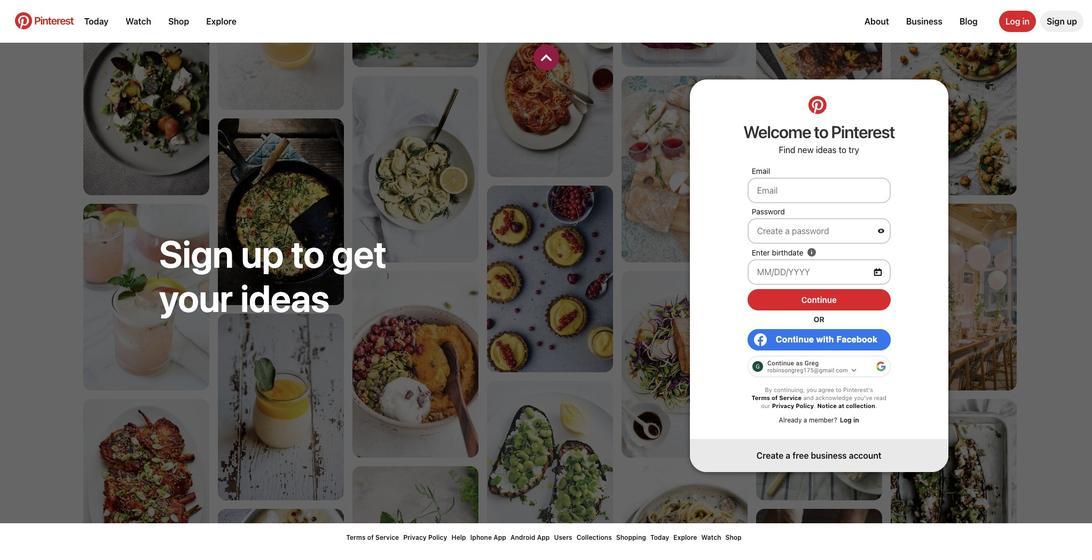 Task type: locate. For each thing, give the bounding box(es) containing it.
0 vertical spatial watch link
[[121, 12, 156, 30]]

Email email field
[[748, 178, 891, 203]]

watch link
[[121, 12, 156, 30], [702, 534, 721, 542]]

1 horizontal spatial shop link
[[726, 534, 742, 542]]

log in button left sign up
[[999, 11, 1036, 32]]

1 horizontal spatial today
[[651, 534, 669, 542]]

policy down and
[[796, 403, 814, 409]]

1 horizontal spatial log
[[1006, 17, 1021, 26]]

to down "pinterest logo"
[[814, 122, 828, 142]]

0 vertical spatial service
[[780, 395, 802, 401]]

in
[[1023, 17, 1030, 26], [854, 416, 860, 424]]

1 vertical spatial sign
[[159, 232, 234, 276]]

continue inside "button"
[[776, 335, 814, 344]]

privacy
[[772, 403, 795, 409], [403, 534, 427, 542]]

privacy policy link up already
[[772, 403, 814, 409]]

continue inside button
[[802, 295, 837, 305]]

to inside by continuing, you agree to pinterest's terms of service
[[836, 387, 842, 393]]

pinterest up try
[[831, 122, 895, 142]]

1 vertical spatial continue
[[776, 335, 814, 344]]

policy
[[796, 403, 814, 409], [428, 534, 447, 542]]

watch
[[126, 17, 151, 26], [702, 534, 721, 542]]

1 vertical spatial a
[[786, 451, 791, 461]]

0 vertical spatial in
[[1023, 17, 1030, 26]]

1 horizontal spatial ideas
[[816, 145, 837, 155]]

scroll up image
[[541, 52, 552, 63]]

0 horizontal spatial ideas
[[240, 276, 330, 320]]

welcome
[[744, 122, 811, 142]]

. down the read
[[876, 403, 877, 409]]

Password password field
[[748, 218, 891, 244]]

continue
[[802, 295, 837, 305], [776, 335, 814, 344]]

0 horizontal spatial service
[[376, 534, 399, 542]]

continue left with
[[776, 335, 814, 344]]

a
[[804, 416, 807, 424], [786, 451, 791, 461]]

1 vertical spatial up
[[241, 232, 284, 276]]

welcome to pinterest find new ideas to try
[[744, 122, 895, 155]]

collections link
[[577, 534, 612, 542]]

0 vertical spatial watch
[[126, 17, 151, 26]]

0 vertical spatial continue
[[802, 295, 837, 305]]

in left sign up
[[1023, 17, 1030, 26]]

0 vertical spatial shop link
[[164, 12, 193, 30]]

1 vertical spatial watch link
[[702, 534, 721, 542]]

0 vertical spatial up
[[1067, 17, 1078, 26]]

log down notice at collection link
[[840, 416, 852, 424]]

pinterest link
[[9, 12, 80, 29]]

0 horizontal spatial app
[[494, 534, 506, 542]]

a right already
[[804, 416, 807, 424]]

1 vertical spatial policy
[[428, 534, 447, 542]]

about link
[[865, 17, 889, 26]]

log inside button
[[1006, 17, 1021, 26]]

1 horizontal spatial log in button
[[999, 11, 1036, 32]]

notice at collection link
[[818, 403, 876, 409]]

by continuing, you agree to pinterest's terms of service
[[752, 387, 874, 401]]

1 horizontal spatial privacy policy link
[[772, 403, 814, 409]]

.
[[814, 403, 816, 409], [876, 403, 877, 409]]

pinterest right pinterest image
[[34, 14, 74, 27]]

in down the collection
[[854, 416, 860, 424]]

1 vertical spatial explore
[[674, 534, 697, 542]]

by
[[765, 387, 772, 393]]

1 horizontal spatial service
[[780, 395, 802, 401]]

0 horizontal spatial policy
[[428, 534, 447, 542]]

0 vertical spatial terms of service link
[[752, 395, 802, 401]]

log right the blog
[[1006, 17, 1021, 26]]

1 horizontal spatial in
[[1023, 17, 1030, 26]]

0 horizontal spatial privacy
[[403, 534, 427, 542]]

business
[[906, 17, 943, 26]]

a for already
[[804, 416, 807, 424]]

1 horizontal spatial a
[[804, 416, 807, 424]]

1 vertical spatial log
[[840, 416, 852, 424]]

0 horizontal spatial privacy policy link
[[403, 534, 447, 542]]

new
[[798, 145, 814, 155]]

0 horizontal spatial watch
[[126, 17, 151, 26]]

continue with facebook button
[[748, 329, 891, 351]]

(
[[157, 272, 159, 280]]

at
[[839, 403, 845, 409]]

iphone app link
[[470, 534, 506, 542]]

terms of service link
[[752, 395, 802, 401], [346, 534, 399, 542]]

pinterest
[[34, 14, 74, 27], [831, 122, 895, 142]]

1 horizontal spatial watch link
[[702, 534, 721, 542]]

0 horizontal spatial today link
[[80, 12, 113, 30]]

0 horizontal spatial explore link
[[202, 12, 241, 30]]

1 vertical spatial privacy policy link
[[403, 534, 447, 542]]

1 horizontal spatial watch
[[702, 534, 721, 542]]

2 . from the left
[[876, 403, 877, 409]]

ideas inside the ( sign up to get your ideas )
[[240, 276, 330, 320]]

0 horizontal spatial explore
[[206, 17, 237, 26]]

0 horizontal spatial sign
[[159, 232, 234, 276]]

0 horizontal spatial log
[[840, 416, 852, 424]]

continue for continue
[[802, 295, 837, 305]]

1 horizontal spatial up
[[1067, 17, 1078, 26]]

1 vertical spatial log in button
[[840, 416, 860, 424]]

0 horizontal spatial terms of service link
[[346, 534, 399, 542]]

to up acknowledge
[[836, 387, 842, 393]]

0 vertical spatial of
[[772, 395, 778, 401]]

0 vertical spatial privacy policy link
[[772, 403, 814, 409]]

collection
[[846, 403, 876, 409]]

privacy policy link left help link
[[403, 534, 447, 542]]

get
[[332, 232, 387, 276]]

find
[[779, 145, 796, 155]]

today link
[[80, 12, 113, 30], [651, 534, 669, 542]]

create a free business account button
[[690, 439, 949, 473]]

1 horizontal spatial terms
[[752, 395, 770, 401]]

privacy up already
[[772, 403, 795, 409]]

continue for continue with facebook
[[776, 335, 814, 344]]

1 horizontal spatial .
[[876, 403, 877, 409]]

1 horizontal spatial policy
[[796, 403, 814, 409]]

service
[[780, 395, 802, 401], [376, 534, 399, 542]]

of
[[772, 395, 778, 401], [367, 534, 374, 542]]

free
[[793, 451, 809, 461]]

0 vertical spatial a
[[804, 416, 807, 424]]

1 vertical spatial today link
[[651, 534, 669, 542]]

0 vertical spatial shop
[[168, 17, 189, 26]]

0 horizontal spatial up
[[241, 232, 284, 276]]

password
[[752, 207, 785, 216]]

android
[[511, 534, 536, 542]]

1 horizontal spatial sign
[[1047, 17, 1065, 26]]

terms
[[752, 395, 770, 401], [346, 534, 366, 542]]

log in button
[[999, 11, 1036, 32], [840, 416, 860, 424]]

app right iphone
[[494, 534, 506, 542]]

pinterest's
[[844, 387, 874, 393]]

about
[[865, 17, 889, 26]]

app left users
[[537, 534, 550, 542]]

explore
[[206, 17, 237, 26], [674, 534, 697, 542]]

today right pinterest button in the left top of the page
[[84, 17, 109, 26]]

a for create
[[786, 451, 791, 461]]

1 vertical spatial watch
[[702, 534, 721, 542]]

0 vertical spatial policy
[[796, 403, 814, 409]]

log in button down notice at collection link
[[840, 416, 860, 424]]

1 vertical spatial explore link
[[674, 534, 697, 542]]

pinterest inside welcome to pinterest find new ideas to try
[[831, 122, 895, 142]]

0 horizontal spatial shop link
[[164, 12, 193, 30]]

0 horizontal spatial today
[[84, 17, 109, 26]]

0 vertical spatial log
[[1006, 17, 1021, 26]]

0 horizontal spatial terms
[[346, 534, 366, 542]]

app
[[494, 534, 506, 542], [537, 534, 550, 542]]

with
[[816, 335, 834, 344]]

shop link
[[164, 12, 193, 30], [726, 534, 742, 542]]

enter
[[752, 248, 770, 257]]

pinterest inside button
[[34, 14, 74, 27]]

up
[[1067, 17, 1078, 26], [241, 232, 284, 276]]

1 vertical spatial of
[[367, 534, 374, 542]]

0 vertical spatial today
[[84, 17, 109, 26]]

1 vertical spatial privacy
[[403, 534, 427, 542]]

0 horizontal spatial watch link
[[121, 12, 156, 30]]

today
[[84, 17, 109, 26], [651, 534, 669, 542]]

0 vertical spatial pinterest
[[34, 14, 74, 27]]

0 vertical spatial terms
[[752, 395, 770, 401]]

shop
[[168, 17, 189, 26], [726, 534, 742, 542]]

continue up or
[[802, 295, 837, 305]]

to left get
[[291, 232, 325, 276]]

0 horizontal spatial in
[[854, 416, 860, 424]]

or
[[814, 315, 825, 324]]

continue button
[[748, 289, 891, 311]]

0 horizontal spatial .
[[814, 403, 816, 409]]

0 vertical spatial sign
[[1047, 17, 1065, 26]]

try
[[849, 145, 860, 155]]

today right shopping
[[651, 534, 669, 542]]

log
[[1006, 17, 1021, 26], [840, 416, 852, 424]]

policy left help
[[428, 534, 447, 542]]

explore link
[[202, 12, 241, 30], [674, 534, 697, 542]]

. down by continuing, you agree to pinterest's terms of service
[[814, 403, 816, 409]]

food image
[[218, 0, 344, 110], [352, 0, 478, 67], [487, 0, 613, 177], [622, 0, 748, 67], [756, 0, 882, 110], [83, 9, 209, 196], [891, 9, 1017, 196], [352, 76, 478, 263], [622, 76, 748, 263], [218, 119, 344, 306], [756, 119, 882, 306], [487, 186, 613, 373], [83, 204, 209, 391], [891, 204, 1017, 391], [352, 271, 478, 458], [622, 271, 748, 458], [218, 314, 344, 501], [756, 314, 882, 501], [487, 381, 613, 552], [83, 400, 209, 552], [891, 400, 1017, 552], [352, 467, 478, 552], [622, 467, 748, 552], [218, 510, 344, 552], [756, 510, 882, 552]]

0 vertical spatial log in button
[[999, 11, 1036, 32]]

to
[[814, 122, 828, 142], [839, 145, 847, 155], [291, 232, 325, 276], [836, 387, 842, 393]]

a inside button
[[786, 451, 791, 461]]

1 vertical spatial terms of service link
[[346, 534, 399, 542]]

0 horizontal spatial pinterest
[[34, 14, 74, 27]]

collections
[[577, 534, 612, 542]]

a left free
[[786, 451, 791, 461]]

1 horizontal spatial pinterest
[[831, 122, 895, 142]]

privacy left help link
[[403, 534, 427, 542]]

0 horizontal spatial log in button
[[840, 416, 860, 424]]

android app link
[[511, 534, 550, 542]]

blog link
[[960, 17, 978, 26]]

0 horizontal spatial a
[[786, 451, 791, 461]]

1 vertical spatial ideas
[[240, 276, 330, 320]]

you've
[[854, 395, 873, 401]]

0 vertical spatial ideas
[[816, 145, 837, 155]]

acknowledge
[[816, 395, 853, 401]]

privacy policy link
[[772, 403, 814, 409], [403, 534, 447, 542]]

1 vertical spatial in
[[854, 416, 860, 424]]

1 horizontal spatial app
[[537, 534, 550, 542]]

1 horizontal spatial shop
[[726, 534, 742, 542]]

0 vertical spatial privacy
[[772, 403, 795, 409]]

ideas
[[816, 145, 837, 155], [240, 276, 330, 320]]

1 horizontal spatial of
[[772, 395, 778, 401]]

1 vertical spatial pinterest
[[831, 122, 895, 142]]

sign
[[1047, 17, 1065, 26], [159, 232, 234, 276]]

you
[[807, 387, 817, 393]]



Task type: describe. For each thing, give the bounding box(es) containing it.
terms of service privacy policy help iphone app android app users collections shopping today explore watch shop
[[346, 534, 742, 542]]

1 horizontal spatial terms of service link
[[752, 395, 802, 401]]

already
[[779, 416, 802, 424]]

service inside by continuing, you agree to pinterest's terms of service
[[780, 395, 802, 401]]

1 vertical spatial shop
[[726, 534, 742, 542]]

to help keep pinterest safe, we now require your birthdate. your birthdate also helps us provide more personalized recommendations and relevant ads. we don't share this information and it won't be visible on your profile. element
[[808, 248, 817, 257]]

to inside the ( sign up to get your ideas )
[[291, 232, 325, 276]]

privacy policy . notice at collection .
[[772, 403, 877, 409]]

shopping
[[616, 534, 646, 542]]

terms inside by continuing, you agree to pinterest's terms of service
[[752, 395, 770, 401]]

shopping link
[[616, 534, 646, 542]]

member?
[[809, 416, 838, 424]]

our
[[761, 403, 771, 409]]

help
[[452, 534, 466, 542]]

2 app from the left
[[537, 534, 550, 542]]

pinterest image
[[15, 12, 32, 29]]

sign up
[[1047, 17, 1078, 26]]

1 vertical spatial today
[[651, 534, 669, 542]]

enter birthdate
[[752, 248, 804, 257]]

and
[[804, 395, 814, 401]]

1 horizontal spatial explore
[[674, 534, 697, 542]]

users link
[[554, 534, 572, 542]]

1 vertical spatial shop link
[[726, 534, 742, 542]]

0 vertical spatial explore
[[206, 17, 237, 26]]

sign inside the ( sign up to get your ideas )
[[159, 232, 234, 276]]

create a free business account
[[757, 451, 882, 461]]

email
[[752, 166, 770, 175]]

pinterest logo image
[[807, 94, 829, 116]]

up inside button
[[1067, 17, 1078, 26]]

facebook image
[[756, 337, 766, 347]]

ideas inside welcome to pinterest find new ideas to try
[[816, 145, 837, 155]]

1 app from the left
[[494, 534, 506, 542]]

)
[[387, 272, 389, 280]]

of inside by continuing, you agree to pinterest's terms of service
[[772, 395, 778, 401]]

1 horizontal spatial explore link
[[674, 534, 697, 542]]

users
[[554, 534, 572, 542]]

read
[[874, 395, 887, 401]]

0 horizontal spatial shop
[[168, 17, 189, 26]]

0 vertical spatial explore link
[[202, 12, 241, 30]]

continue with facebook
[[776, 335, 877, 344]]

1 vertical spatial service
[[376, 534, 399, 542]]

up inside the ( sign up to get your ideas )
[[241, 232, 284, 276]]

1 horizontal spatial today link
[[651, 534, 669, 542]]

1 . from the left
[[814, 403, 816, 409]]

Enter birthdate text field
[[748, 259, 891, 285]]

agree
[[819, 387, 835, 393]]

log in
[[1006, 17, 1030, 26]]

create
[[757, 451, 784, 461]]

birthdate
[[772, 248, 804, 257]]

business
[[811, 451, 847, 461]]

already a member? log in
[[779, 416, 860, 424]]

account
[[849, 451, 882, 461]]

1 vertical spatial terms
[[346, 534, 366, 542]]

business link
[[906, 17, 943, 26]]

tooltip image
[[808, 248, 817, 257]]

facebook
[[836, 335, 877, 344]]

pinterest button
[[9, 12, 80, 31]]

( sign up to get your ideas )
[[157, 232, 389, 320]]

blog
[[960, 17, 978, 26]]

0 vertical spatial today link
[[80, 12, 113, 30]]

iphone
[[470, 534, 492, 542]]

notice
[[818, 403, 837, 409]]

in inside button
[[1023, 17, 1030, 26]]

sign up button
[[1041, 11, 1084, 32]]

continuing,
[[774, 387, 805, 393]]

0 horizontal spatial of
[[367, 534, 374, 542]]

help link
[[452, 534, 466, 542]]

1 horizontal spatial privacy
[[772, 403, 795, 409]]

sign inside button
[[1047, 17, 1065, 26]]

your
[[159, 276, 233, 320]]

and acknowledge you've read our
[[761, 395, 887, 409]]

to left try
[[839, 145, 847, 155]]



Task type: vqa. For each thing, say whether or not it's contained in the screenshot.
a
yes



